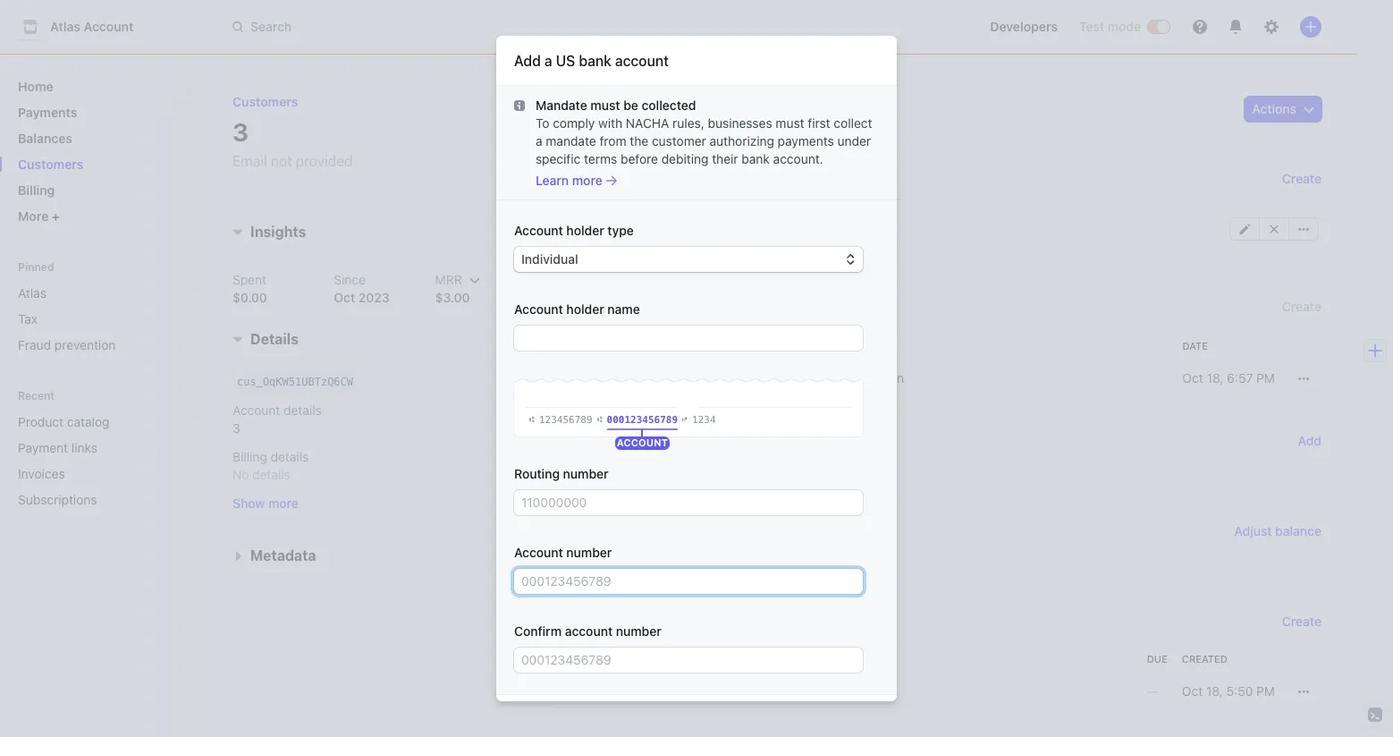 Task type: describe. For each thing, give the bounding box(es) containing it.
monthly
[[636, 230, 682, 245]]

1 horizontal spatial svg image
[[1269, 224, 1280, 235]]

customers for customers
[[18, 157, 84, 172]]

3 inside customers 3 email not provided
[[233, 117, 249, 147]]

invoice
[[751, 653, 792, 665]]

invoices link
[[11, 459, 157, 488]]

Search search field
[[222, 10, 726, 43]]

due
[[1147, 653, 1168, 665]]

0 vertical spatial usd link
[[637, 362, 677, 394]]

recent navigation links element
[[0, 388, 197, 514]]

add a us bank account
[[514, 53, 669, 69]]

payments inside the core navigation links element
[[18, 105, 77, 120]]

mode
[[1108, 19, 1141, 34]]

does
[[614, 564, 643, 579]]

account for account details 3 billing details no details
[[233, 403, 280, 418]]

atlas for atlas account
[[50, 19, 81, 34]]

$3.00 down the mrr
[[435, 290, 470, 305]]

18, for 6:57
[[1207, 370, 1224, 386]]

pm for oct 18, 5:50 pm
[[1257, 683, 1276, 699]]

1 vertical spatial $3.00 link
[[555, 675, 610, 708]]

number for invoice number
[[795, 653, 838, 665]]

notifications image
[[1229, 20, 1243, 34]]

0 horizontal spatial must
[[591, 98, 620, 113]]

type
[[608, 223, 634, 238]]

1 vertical spatial customers link
[[11, 149, 182, 179]]

overview button
[[555, 97, 628, 132]]

us
[[556, 53, 576, 69]]

Account number text field
[[514, 569, 863, 594]]

nov
[[787, 230, 810, 245]]

18
[[813, 230, 827, 245]]

creation
[[857, 370, 904, 386]]

insights
[[250, 224, 306, 240]]

usd for the bottom usd link
[[617, 683, 643, 699]]

pinned element
[[11, 278, 182, 360]]

123456789
[[539, 414, 593, 426]]

create for subscriptions
[[1283, 171, 1322, 186]]

insights button
[[225, 214, 306, 243]]

more button
[[11, 201, 182, 231]]

payment for payment links
[[18, 440, 68, 455]]

invoices inside recent element
[[18, 466, 65, 481]]

product
[[18, 414, 64, 429]]

test mode
[[1080, 19, 1141, 34]]

confirm
[[514, 623, 562, 639]]

customers for customers 3 email not provided
[[233, 94, 298, 109]]

2 vertical spatial details
[[252, 467, 291, 483]]

subscription creation
[[781, 370, 904, 386]]

oct for oct 18, 6:57 pm
[[1183, 370, 1204, 386]]

5:50
[[1227, 683, 1254, 699]]

recent
[[18, 389, 55, 403]]

test
[[671, 55, 695, 66]]

not inside customers 3 email not provided
[[271, 153, 292, 169]]

under
[[838, 133, 871, 148]]

0 vertical spatial $3.00 link
[[578, 362, 637, 394]]

their
[[712, 151, 739, 166]]

past due
[[617, 214, 663, 227]]

oct 18, 5:50 pm link
[[1175, 675, 1283, 708]]

cus_oqkw51ubtzq6cw
[[237, 376, 353, 389]]

balance.
[[764, 564, 813, 579]]

show more button
[[233, 495, 299, 513]]

provided
[[296, 153, 353, 169]]

prevention
[[54, 337, 116, 352]]

fraud prevention link
[[11, 330, 182, 360]]

spent $0.00
[[233, 272, 267, 305]]

3 create from the top
[[1283, 614, 1322, 629]]

oct for oct 18, 5:50 pm
[[1182, 683, 1203, 699]]

recent element
[[0, 407, 197, 514]]

events and logs button
[[642, 97, 757, 132]]

logs
[[719, 103, 747, 119]]

first
[[808, 115, 831, 131]]

learn more
[[536, 173, 603, 188]]

tax link
[[11, 304, 182, 334]]

billing monthly • next invoice on nov 18 for $3.00
[[598, 230, 883, 245]]

•
[[686, 230, 692, 245]]

collected
[[642, 98, 696, 113]]

0 vertical spatial bank
[[579, 53, 612, 69]]

with
[[599, 115, 623, 131]]

1 vertical spatial account
[[565, 623, 613, 639]]

catalog
[[67, 414, 110, 429]]

payment
[[574, 473, 625, 488]]

account.
[[773, 151, 824, 166]]

account for account
[[617, 437, 668, 448]]

1 horizontal spatial account
[[615, 53, 669, 69]]

mandate
[[546, 133, 596, 148]]

balance
[[1276, 523, 1322, 539]]

payment links link
[[11, 433, 157, 462]]

18, for 5:50
[[1207, 683, 1223, 699]]

actions button
[[1245, 97, 1322, 122]]

create button for subscriptions
[[1283, 170, 1322, 188]]

1 horizontal spatial not
[[646, 564, 665, 579]]

overview
[[555, 103, 617, 119]]

account for account holder name
[[514, 301, 563, 317]]

invoice number
[[751, 653, 838, 665]]

incomplete
[[690, 371, 747, 385]]

product catalog
[[18, 414, 110, 429]]

1234
[[692, 414, 716, 426]]

created
[[1182, 653, 1228, 665]]

add for add a us bank account
[[514, 53, 541, 69]]

retrying link
[[675, 675, 744, 708]]

debiting
[[662, 151, 709, 166]]

subscription
[[781, 370, 854, 386]]

atlas link
[[11, 278, 182, 308]]

create button for payments
[[1283, 294, 1322, 319]]

balances
[[18, 131, 72, 146]]

oct 18, 6:57 pm
[[1183, 370, 1276, 386]]

list containing o
[[544, 200, 1322, 262]]

rules,
[[673, 115, 705, 131]]

account holder type
[[514, 223, 634, 238]]

Routing number text field
[[514, 490, 863, 515]]

account for account holder type
[[514, 223, 563, 238]]

Confirm account number text field
[[514, 648, 863, 673]]

svg image inside actions "popup button"
[[1304, 104, 1315, 115]]

fraud prevention
[[18, 337, 116, 352]]

billing inside account details 3 billing details no details
[[233, 449, 267, 465]]

2023
[[359, 290, 390, 305]]

cus_oqkw51ubtzq6cw button
[[237, 373, 353, 390]]

events and logs
[[642, 103, 747, 119]]

number up confirm account number "text field"
[[616, 623, 662, 639]]

product catalog link
[[11, 407, 157, 437]]

payment links
[[18, 440, 97, 455]]

2 horizontal spatial svg image
[[1299, 224, 1310, 235]]



Task type: vqa. For each thing, say whether or not it's contained in the screenshot.
Billing to the middle
yes



Task type: locate. For each thing, give the bounding box(es) containing it.
customers link up email
[[233, 94, 298, 109]]

must up payments
[[776, 115, 805, 131]]

account down learn
[[514, 223, 563, 238]]

1 holder from the top
[[567, 223, 604, 238]]

core navigation links element
[[11, 72, 182, 231]]

balances link
[[11, 123, 182, 153]]

0 vertical spatial 3
[[233, 117, 249, 147]]

1 vertical spatial holder
[[567, 301, 604, 317]]

holder left type
[[567, 223, 604, 238]]

0 vertical spatial amount
[[585, 340, 630, 352]]

due
[[643, 214, 663, 227]]

0 vertical spatial pm
[[1257, 370, 1276, 386]]

usd for the top usd link
[[644, 370, 670, 386]]

no inside account details 3 billing details no details
[[233, 467, 249, 483]]

1 vertical spatial a
[[536, 133, 543, 148]]

0 vertical spatial must
[[591, 98, 620, 113]]

not right does
[[646, 564, 665, 579]]

2 vertical spatial a
[[754, 564, 761, 579]]

home
[[18, 79, 53, 94]]

developers link
[[983, 13, 1065, 41]]

2 create button from the top
[[1283, 294, 1322, 319]]

subscriptions down terms
[[555, 171, 651, 187]]

more inside button
[[268, 496, 299, 511]]

1 pm from the top
[[1257, 370, 1276, 386]]

0 vertical spatial 18,
[[1207, 370, 1224, 386]]

1 create from the top
[[1283, 171, 1322, 186]]

customers
[[233, 94, 298, 109], [18, 157, 84, 172]]

tax
[[18, 311, 38, 327]]

payment inside payment links link
[[18, 440, 68, 455]]

no up show
[[233, 467, 249, 483]]

0 vertical spatial more
[[572, 173, 603, 188]]

$3.00 down confirm account number
[[568, 683, 603, 699]]

oct down date
[[1183, 370, 1204, 386]]

2 create from the top
[[1283, 299, 1322, 314]]

0 horizontal spatial atlas
[[18, 285, 46, 301]]

0 vertical spatial account
[[615, 53, 669, 69]]

— link
[[1140, 675, 1175, 708]]

1 horizontal spatial atlas
[[50, 19, 81, 34]]

1 horizontal spatial no
[[555, 473, 571, 488]]

0 horizontal spatial subscriptions
[[18, 492, 97, 507]]

6:57
[[1227, 370, 1254, 386]]

usd link down confirm account number "text field"
[[610, 675, 650, 708]]

specific
[[536, 151, 581, 166]]

a right have
[[754, 564, 761, 579]]

1 create button from the top
[[1283, 170, 1322, 188]]

1 vertical spatial payments
[[555, 299, 623, 315]]

invoices down payment links at the bottom left
[[18, 466, 65, 481]]

since
[[334, 272, 366, 288]]

a down the to
[[536, 133, 543, 148]]

account
[[84, 19, 134, 34], [514, 223, 563, 238], [514, 301, 563, 317], [233, 403, 280, 418], [617, 437, 668, 448], [514, 545, 563, 560]]

billing up more
[[18, 182, 55, 198]]

3 inside account details 3 billing details no details
[[233, 421, 240, 436]]

0 horizontal spatial billing
[[18, 182, 55, 198]]

0 vertical spatial usd
[[644, 370, 670, 386]]

0 horizontal spatial payments
[[18, 105, 77, 120]]

no left payment
[[555, 473, 571, 488]]

2 pm from the top
[[1257, 683, 1276, 699]]

atlas inside atlas link
[[18, 285, 46, 301]]

2 3 from the top
[[233, 421, 240, 436]]

3 up email
[[233, 117, 249, 147]]

mandate
[[536, 98, 588, 113]]

1 horizontal spatial invoices
[[555, 614, 612, 630]]

holder for type
[[567, 223, 604, 238]]

details
[[250, 331, 299, 348]]

$3.00
[[850, 230, 883, 245], [435, 290, 470, 305], [595, 370, 630, 386], [568, 683, 603, 699]]

0 horizontal spatial svg image
[[514, 100, 525, 111]]

bank inside to comply with nacha rules, businesses must first collect a mandate from the customer authorizing payments under specific terms before debiting their bank account.
[[742, 151, 770, 166]]

1 vertical spatial amount
[[558, 653, 603, 665]]

pm for oct 18, 6:57 pm
[[1257, 370, 1276, 386]]

methods up routing number text box
[[628, 473, 679, 488]]

0 vertical spatial create button
[[1283, 170, 1322, 188]]

1 horizontal spatial billing
[[233, 449, 267, 465]]

pm right the 6:57
[[1257, 370, 1276, 386]]

0 vertical spatial methods
[[619, 433, 680, 449]]

0 horizontal spatial more
[[268, 496, 299, 511]]

customer
[[555, 564, 611, 579]]

0 vertical spatial details
[[284, 403, 322, 418]]

show more
[[233, 496, 299, 511]]

1 vertical spatial not
[[646, 564, 665, 579]]

events
[[642, 103, 687, 119]]

account down the '000123456789'
[[617, 437, 668, 448]]

add for add
[[1298, 433, 1322, 448]]

routing
[[514, 466, 560, 481]]

details button
[[225, 322, 299, 350]]

holder
[[567, 223, 604, 238], [567, 301, 604, 317]]

to
[[536, 115, 550, 131]]

billing up show
[[233, 449, 267, 465]]

atlas inside atlas account button
[[50, 19, 81, 34]]

customers up email
[[233, 94, 298, 109]]

0 vertical spatial create
[[1283, 171, 1322, 186]]

2 vertical spatial oct
[[1182, 683, 1203, 699]]

1 vertical spatial billing
[[598, 230, 632, 245]]

create button
[[1283, 170, 1322, 188], [1283, 294, 1322, 319]]

1 horizontal spatial customers link
[[233, 94, 298, 109]]

pinned navigation links element
[[11, 259, 182, 360]]

1 horizontal spatial subscriptions
[[555, 171, 651, 187]]

account left test
[[615, 53, 669, 69]]

account up edit
[[514, 301, 563, 317]]

o
[[598, 212, 605, 227]]

18, left the 5:50
[[1207, 683, 1223, 699]]

1 vertical spatial more
[[268, 496, 299, 511]]

1 vertical spatial 18,
[[1207, 683, 1223, 699]]

invoices down customer
[[555, 614, 612, 630]]

2 18, from the top
[[1207, 683, 1223, 699]]

37d99b24-0001 link
[[744, 675, 1140, 708]]

more for show more
[[268, 496, 299, 511]]

0 vertical spatial customers link
[[233, 94, 298, 109]]

usd up the '000123456789'
[[644, 370, 670, 386]]

payments up balances
[[18, 105, 77, 120]]

account inside account details 3 billing details no details
[[233, 403, 280, 418]]

customers link
[[233, 94, 298, 109], [11, 149, 182, 179]]

$3.00 link up the '000123456789'
[[578, 362, 637, 394]]

atlas down pinned
[[18, 285, 46, 301]]

billing for billing
[[18, 182, 55, 198]]

bank down authorizing
[[742, 151, 770, 166]]

collect
[[834, 115, 873, 131]]

tab list
[[555, 97, 772, 132]]

0 horizontal spatial usd
[[617, 683, 643, 699]]

0 vertical spatial add
[[514, 53, 541, 69]]

0 horizontal spatial a
[[536, 133, 543, 148]]

home link
[[11, 72, 182, 101]]

1 vertical spatial create button
[[1283, 294, 1322, 319]]

more right show
[[268, 496, 299, 511]]

create
[[1283, 171, 1322, 186], [1283, 299, 1322, 314], [1283, 614, 1322, 629]]

not
[[271, 153, 292, 169], [646, 564, 665, 579]]

1 18, from the top
[[1207, 370, 1224, 386]]

account holder name
[[514, 301, 640, 317]]

payment down 123456789 on the bottom left of the page
[[555, 433, 616, 449]]

account up "home" link
[[84, 19, 134, 34]]

customers down balances
[[18, 157, 84, 172]]

0 vertical spatial customers
[[233, 94, 298, 109]]

1 horizontal spatial payments
[[555, 299, 623, 315]]

1 vertical spatial add
[[1298, 433, 1322, 448]]

holder left name
[[567, 301, 604, 317]]

methods down the '000123456789'
[[619, 433, 680, 449]]

a left us
[[545, 53, 552, 69]]

must inside to comply with nacha rules, businesses must first collect a mandate from the customer authorizing payments under specific terms before debiting their bank account.
[[776, 115, 805, 131]]

1 horizontal spatial add
[[1298, 433, 1322, 448]]

1 horizontal spatial a
[[545, 53, 552, 69]]

2 horizontal spatial billing
[[598, 230, 632, 245]]

0 vertical spatial payments
[[18, 105, 77, 120]]

number up customer
[[567, 545, 612, 560]]

Account holder name text field
[[514, 326, 863, 351]]

0 horizontal spatial invoices
[[18, 466, 65, 481]]

1 vertical spatial subscriptions
[[18, 492, 97, 507]]

more for learn more
[[572, 173, 603, 188]]

subscriptions inside recent element
[[18, 492, 97, 507]]

1 vertical spatial create
[[1283, 299, 1322, 314]]

oct down the created
[[1182, 683, 1203, 699]]

subscriptions
[[555, 171, 651, 187], [18, 492, 97, 507]]

routing number
[[514, 466, 609, 481]]

billing link
[[11, 175, 182, 205]]

billing inside the core navigation links element
[[18, 182, 55, 198]]

account inside button
[[84, 19, 134, 34]]

details
[[284, 403, 322, 418], [271, 449, 309, 465], [252, 467, 291, 483]]

must up with
[[591, 98, 620, 113]]

create link
[[1283, 613, 1322, 631]]

test data
[[671, 55, 722, 66]]

add
[[514, 53, 541, 69], [1298, 433, 1322, 448]]

1 horizontal spatial more
[[572, 173, 603, 188]]

payment methods
[[555, 433, 680, 449]]

billing
[[18, 182, 55, 198], [598, 230, 632, 245], [233, 449, 267, 465]]

customers 3 email not provided
[[233, 94, 353, 169]]

payments down "account holder type"
[[555, 299, 623, 315]]

links
[[71, 440, 97, 455]]

1 vertical spatial bank
[[742, 151, 770, 166]]

0 horizontal spatial account
[[565, 623, 613, 639]]

pinned
[[18, 260, 54, 274]]

1 vertical spatial pm
[[1257, 683, 1276, 699]]

0 vertical spatial not
[[271, 153, 292, 169]]

list
[[544, 200, 1322, 262]]

developers
[[990, 19, 1058, 34]]

email
[[233, 153, 267, 169]]

oct inside since oct 2023
[[334, 290, 355, 305]]

0 horizontal spatial customers link
[[11, 149, 182, 179]]

methods
[[619, 433, 680, 449], [628, 473, 679, 488]]

atlas account button
[[18, 14, 152, 39]]

mrr
[[435, 272, 462, 288]]

comply
[[553, 115, 595, 131]]

1 vertical spatial usd link
[[610, 675, 650, 708]]

customers inside customers 3 email not provided
[[233, 94, 298, 109]]

to comply with nacha rules, businesses must first collect a mandate from the customer authorizing payments under specific terms before debiting their bank account.
[[536, 115, 873, 166]]

account up customer
[[514, 545, 563, 560]]

0 horizontal spatial payment
[[18, 440, 68, 455]]

oct down since at the top left of the page
[[334, 290, 355, 305]]

18, left the 6:57
[[1207, 370, 1224, 386]]

account number
[[514, 545, 612, 560]]

a
[[545, 53, 552, 69], [536, 133, 543, 148], [754, 564, 761, 579]]

1 horizontal spatial payment
[[555, 433, 616, 449]]

pm right the 5:50
[[1257, 683, 1276, 699]]

usd link up the '000123456789'
[[637, 362, 677, 394]]

holder for name
[[567, 301, 604, 317]]

amount down confirm account number
[[558, 653, 603, 665]]

have
[[723, 564, 750, 579]]

—
[[1147, 683, 1158, 699]]

past
[[617, 214, 640, 227]]

0 vertical spatial a
[[545, 53, 552, 69]]

the
[[630, 133, 649, 148]]

bank right us
[[579, 53, 612, 69]]

add button
[[1298, 432, 1322, 450]]

$0.00
[[233, 290, 267, 305]]

2 holder from the top
[[567, 301, 604, 317]]

2 horizontal spatial a
[[754, 564, 761, 579]]

adjust balance button
[[1235, 522, 1322, 540]]

$3.00 link
[[578, 362, 637, 394], [555, 675, 610, 708]]

0 vertical spatial atlas
[[50, 19, 81, 34]]

more down terms
[[572, 173, 603, 188]]

create for payments
[[1283, 299, 1322, 314]]

payments link
[[11, 98, 182, 127]]

svg image
[[514, 100, 525, 111], [1269, 224, 1280, 235], [1299, 224, 1310, 235]]

adjust balance
[[1235, 523, 1322, 539]]

account down cus_oqkw51ubtzq6cw at the bottom
[[233, 403, 280, 418]]

account for account number
[[514, 545, 563, 560]]

incomplete link
[[677, 362, 774, 394]]

0 vertical spatial billing
[[18, 182, 55, 198]]

2 vertical spatial billing
[[233, 449, 267, 465]]

svg image
[[1304, 104, 1315, 115], [1240, 224, 1251, 235], [1299, 224, 1310, 235], [1299, 373, 1310, 384], [1299, 686, 1310, 697]]

a inside to comply with nacha rules, businesses must first collect a mandate from the customer authorizing payments under specific terms before debiting their bank account.
[[536, 133, 543, 148]]

fraud
[[18, 337, 51, 352]]

since oct 2023
[[334, 272, 390, 305]]

37d99b24-
[[751, 685, 814, 699]]

0 vertical spatial subscriptions
[[555, 171, 651, 187]]

and
[[690, 103, 715, 119]]

oct 18, 6:57 pm link
[[1176, 362, 1283, 394]]

payment for payment methods
[[555, 433, 616, 449]]

number up 0001
[[795, 653, 838, 665]]

billing down past
[[598, 230, 632, 245]]

number down payment methods
[[563, 466, 609, 481]]

businesses
[[708, 115, 773, 131]]

subscriptions down invoices link
[[18, 492, 97, 507]]

atlas up home
[[50, 19, 81, 34]]

account right confirm
[[565, 623, 613, 639]]

tab list containing overview
[[555, 97, 772, 132]]

oct
[[334, 290, 355, 305], [1183, 370, 1204, 386], [1182, 683, 1203, 699]]

usd down confirm account number "text field"
[[617, 683, 643, 699]]

37d99b24-0001
[[751, 685, 842, 699]]

1 horizontal spatial bank
[[742, 151, 770, 166]]

data
[[698, 55, 722, 66]]

billing for billing monthly • next invoice on nov 18 for $3.00
[[598, 230, 632, 245]]

0 horizontal spatial customers
[[18, 157, 84, 172]]

1 vertical spatial invoices
[[555, 614, 612, 630]]

1 vertical spatial details
[[271, 449, 309, 465]]

0 horizontal spatial bank
[[579, 53, 612, 69]]

0 vertical spatial oct
[[334, 290, 355, 305]]

terms
[[584, 151, 618, 166]]

0 vertical spatial invoices
[[18, 466, 65, 481]]

$3.00 up the '000123456789'
[[595, 370, 630, 386]]

name
[[608, 301, 640, 317]]

1 vertical spatial usd
[[617, 683, 643, 699]]

actions
[[1253, 101, 1297, 116]]

1 vertical spatial 3
[[233, 421, 240, 436]]

0 horizontal spatial add
[[514, 53, 541, 69]]

1 vertical spatial customers
[[18, 157, 84, 172]]

0 horizontal spatial no
[[233, 467, 249, 483]]

0 horizontal spatial not
[[271, 153, 292, 169]]

payment down product
[[18, 440, 68, 455]]

1 horizontal spatial usd
[[644, 370, 670, 386]]

spent
[[233, 272, 267, 288]]

1 horizontal spatial customers
[[233, 94, 298, 109]]

$3.00 right for
[[850, 230, 883, 245]]

customers link up more button at the left top
[[11, 149, 182, 179]]

$3.00 link down confirm account number
[[555, 675, 610, 708]]

payments
[[778, 133, 834, 148]]

number for routing number
[[563, 466, 609, 481]]

1 vertical spatial atlas
[[18, 285, 46, 301]]

1 vertical spatial methods
[[628, 473, 679, 488]]

1 3 from the top
[[233, 117, 249, 147]]

1 horizontal spatial must
[[776, 115, 805, 131]]

nacha
[[626, 115, 669, 131]]

amount down name
[[585, 340, 630, 352]]

not right email
[[271, 153, 292, 169]]

learn
[[536, 173, 569, 188]]

3 down cus_oqkw51ubtzq6cw at the bottom
[[233, 421, 240, 436]]

customers inside the core navigation links element
[[18, 157, 84, 172]]

2 vertical spatial create
[[1283, 614, 1322, 629]]

1 vertical spatial oct
[[1183, 370, 1204, 386]]

number for account number
[[567, 545, 612, 560]]

atlas for atlas
[[18, 285, 46, 301]]

edit button
[[496, 331, 519, 348]]

0 vertical spatial holder
[[567, 223, 604, 238]]

from
[[600, 133, 627, 148]]

currently
[[668, 564, 720, 579]]

1 vertical spatial must
[[776, 115, 805, 131]]



